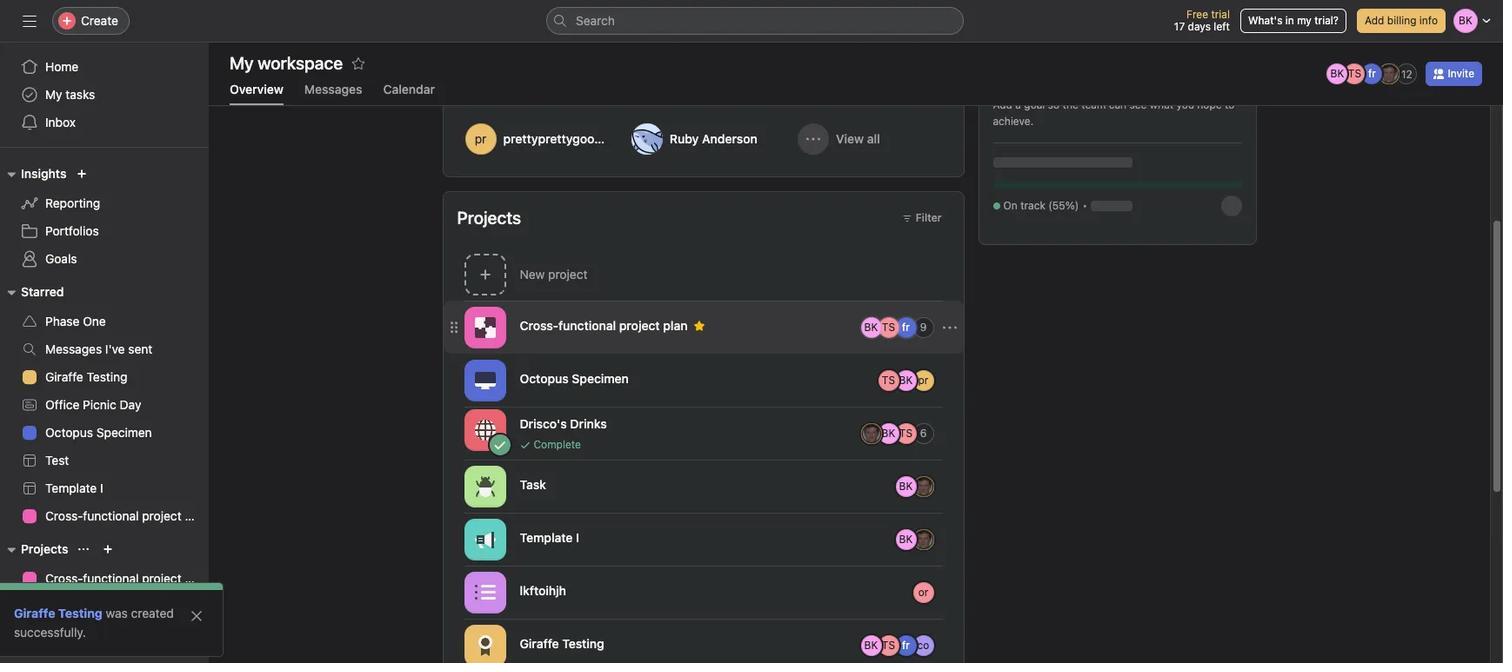Task type: describe. For each thing, give the bounding box(es) containing it.
drinks
[[570, 416, 607, 431]]

reporting
[[45, 196, 100, 211]]

view all button
[[790, 116, 950, 163]]

9
[[920, 321, 927, 334]]

add billing info
[[1365, 14, 1438, 27]]

insights element
[[0, 158, 209, 277]]

inbox
[[45, 115, 76, 130]]

days
[[1188, 20, 1211, 33]]

drisco's
[[520, 416, 567, 431]]

goal
[[1024, 98, 1045, 111]]

filter
[[916, 211, 942, 224]]

picnic
[[83, 398, 116, 412]]

add a goal so the team can see what you hope to achieve.
[[993, 98, 1235, 128]]

0 vertical spatial cross-
[[520, 318, 559, 333]]

projects button
[[0, 539, 68, 560]]

task
[[520, 477, 546, 492]]

to
[[1225, 98, 1235, 111]]

1 horizontal spatial octopus specimen
[[520, 371, 629, 386]]

1 vertical spatial invite button
[[17, 625, 91, 657]]

new
[[520, 267, 545, 282]]

show options image for puzzle icon
[[943, 321, 957, 334]]

home link
[[10, 53, 198, 81]]

you
[[1177, 98, 1194, 111]]

can
[[1109, 98, 1127, 111]]

trial
[[1211, 8, 1230, 21]]

free
[[1187, 8, 1208, 21]]

template i link inside projects element
[[10, 593, 198, 621]]

17
[[1174, 20, 1185, 33]]

insights button
[[0, 164, 66, 184]]

tasks
[[66, 87, 95, 102]]

toggle project starred status image for cross-functional project plan
[[695, 321, 705, 331]]

achieve.
[[993, 115, 1034, 128]]

1 vertical spatial giraffe testing link
[[14, 606, 102, 621]]

giraffe testing inside starred element
[[45, 370, 127, 385]]

search
[[576, 13, 615, 28]]

track
[[1021, 199, 1046, 212]]

team
[[1081, 98, 1106, 111]]

fr for ribbon image
[[902, 639, 910, 652]]

hope
[[1197, 98, 1222, 111]]

starred element
[[0, 277, 209, 534]]

2 cross-functional project plan link from the top
[[10, 565, 209, 593]]

globe image
[[475, 420, 495, 441]]

0 vertical spatial functional
[[558, 318, 616, 333]]

what's in my trial? button
[[1240, 9, 1347, 33]]

new project
[[520, 267, 588, 282]]

phase one
[[45, 314, 106, 329]]

left
[[1214, 20, 1230, 33]]

•
[[1083, 199, 1088, 212]]

in
[[1286, 14, 1294, 27]]

the
[[1063, 98, 1079, 111]]

home
[[45, 59, 79, 74]]

was created successfully.
[[14, 606, 174, 640]]

new image
[[77, 169, 87, 179]]

octopus specimen inside octopus specimen link
[[45, 425, 152, 440]]

12
[[1402, 67, 1413, 80]]

hide sidebar image
[[23, 14, 37, 28]]

prettyprettygood77@gmail.com
[[503, 131, 686, 146]]

my
[[45, 87, 62, 102]]

fr for puzzle icon
[[902, 321, 910, 334]]

1 cross-functional project plan link from the top
[[10, 503, 209, 531]]

goals
[[45, 251, 77, 266]]

projects inside dropdown button
[[21, 542, 68, 557]]

ruby anderson button
[[624, 116, 783, 163]]

0 vertical spatial fr
[[1368, 67, 1376, 80]]

template i for second template i link from the bottom of the page
[[45, 481, 103, 496]]

info
[[1420, 14, 1438, 27]]

2 vertical spatial testing
[[562, 636, 604, 651]]

1 vertical spatial testing
[[58, 606, 102, 621]]

show options image for specimen
[[943, 374, 957, 388]]

drisco's drinks
[[520, 416, 607, 431]]

1 vertical spatial invite
[[49, 633, 80, 648]]

close image
[[190, 610, 204, 624]]

phase
[[45, 314, 80, 329]]

create button
[[52, 7, 130, 35]]

6
[[920, 427, 927, 440]]

office picnic day link
[[10, 391, 198, 419]]

template inside starred element
[[45, 481, 97, 496]]

overview
[[230, 82, 283, 97]]

ts left 6
[[899, 427, 913, 440]]

successfully.
[[14, 625, 86, 640]]

insights
[[21, 166, 66, 181]]

test link
[[10, 447, 198, 475]]

specimen inside starred element
[[96, 425, 152, 440]]

1 vertical spatial giraffe testing
[[14, 606, 102, 621]]

sent
[[128, 342, 153, 357]]

1 template i link from the top
[[10, 475, 198, 503]]

messages i've sent link
[[10, 336, 198, 364]]

messages for messages i've sent
[[45, 342, 102, 357]]

puzzle image
[[475, 317, 495, 338]]

plan for second "cross-functional project plan" link from the top of the page
[[185, 572, 209, 586]]

list image
[[475, 582, 495, 603]]

my workspace
[[230, 53, 343, 73]]

add billing info button
[[1357, 9, 1446, 33]]

ja up or
[[918, 533, 929, 546]]

reporting link
[[10, 190, 198, 217]]

co
[[917, 639, 929, 652]]

view all
[[836, 131, 880, 146]]

0 vertical spatial cross-functional project plan
[[520, 318, 688, 333]]

overview link
[[230, 82, 283, 105]]

ja left 6
[[866, 427, 877, 440]]

bug image
[[475, 476, 495, 497]]

goals link
[[10, 245, 198, 273]]

octopus specimen link
[[10, 419, 198, 447]]

what's in my trial?
[[1248, 14, 1339, 27]]



Task type: locate. For each thing, give the bounding box(es) containing it.
cross- inside starred element
[[45, 509, 83, 524]]

1 vertical spatial fr
[[902, 321, 910, 334]]

0 horizontal spatial octopus specimen
[[45, 425, 152, 440]]

ts left 9
[[882, 321, 895, 334]]

ts
[[1348, 67, 1362, 80], [882, 321, 895, 334], [882, 374, 895, 387], [899, 427, 913, 440], [882, 639, 895, 652]]

0 horizontal spatial octopus
[[45, 425, 93, 440]]

office
[[45, 398, 79, 412]]

1 vertical spatial messages
[[45, 342, 102, 357]]

template down test
[[45, 481, 97, 496]]

0 vertical spatial template i link
[[10, 475, 198, 503]]

1 horizontal spatial projects
[[457, 208, 521, 228]]

giraffe up office
[[45, 370, 83, 385]]

template i inside starred element
[[45, 481, 103, 496]]

projects element
[[0, 534, 209, 664]]

1 show options image from the top
[[943, 374, 957, 388]]

template i link
[[10, 475, 198, 503], [10, 593, 198, 621]]

bk
[[1331, 67, 1344, 80], [864, 321, 878, 334], [899, 374, 913, 387], [882, 427, 896, 440], [899, 480, 913, 493], [899, 533, 913, 546], [864, 639, 878, 652]]

0 vertical spatial plan
[[663, 318, 688, 333]]

1 horizontal spatial octopus
[[520, 371, 569, 386]]

prettyprettygood77@gmail.com button
[[457, 116, 686, 163]]

cross-functional project plan down new project or portfolio image
[[45, 572, 209, 586]]

template up successfully.
[[45, 599, 97, 614]]

on
[[1003, 199, 1018, 212]]

functional inside starred element
[[83, 509, 139, 524]]

1 show options image from the top
[[943, 321, 957, 334]]

messages i've sent
[[45, 342, 153, 357]]

2 vertical spatial fr
[[902, 639, 910, 652]]

day
[[120, 398, 141, 412]]

fr left co
[[902, 639, 910, 652]]

1 vertical spatial specimen
[[96, 425, 152, 440]]

cross-functional project plan for second "cross-functional project plan" link from the top of the page
[[45, 572, 209, 586]]

0 vertical spatial invite button
[[1426, 62, 1482, 86]]

ts left pr
[[882, 374, 895, 387]]

billing
[[1387, 14, 1417, 27]]

plan inside starred element
[[185, 509, 209, 524]]

ts for ribbon image
[[882, 639, 895, 652]]

0 horizontal spatial specimen
[[96, 425, 152, 440]]

what's
[[1248, 14, 1283, 27]]

1 vertical spatial template i link
[[10, 593, 198, 621]]

0 vertical spatial toggle project starred status image
[[695, 321, 705, 331]]

create
[[81, 13, 118, 28]]

1 vertical spatial octopus specimen
[[45, 425, 152, 440]]

free trial 17 days left
[[1174, 8, 1230, 33]]

2 vertical spatial cross-functional project plan
[[45, 572, 209, 586]]

my tasks link
[[10, 81, 198, 109]]

giraffe testing up successfully.
[[14, 606, 102, 621]]

template up lkftoihjh
[[520, 530, 573, 545]]

template i inside projects element
[[45, 599, 103, 614]]

add left a
[[993, 98, 1013, 111]]

0 vertical spatial giraffe
[[45, 370, 83, 385]]

specimen
[[572, 371, 629, 386], [96, 425, 152, 440]]

specimen up drinks
[[572, 371, 629, 386]]

testing inside starred element
[[87, 370, 127, 385]]

2 vertical spatial i
[[100, 599, 103, 614]]

functional down new project
[[558, 318, 616, 333]]

search list box
[[546, 7, 964, 35]]

2 vertical spatial giraffe
[[520, 636, 559, 651]]

0 vertical spatial giraffe testing
[[45, 370, 127, 385]]

cross-functional project plan link down new project or portfolio image
[[10, 565, 209, 593]]

starred button
[[0, 282, 64, 303]]

search button
[[546, 7, 964, 35]]

functional for 2nd "cross-functional project plan" link from the bottom
[[83, 509, 139, 524]]

1 horizontal spatial messages
[[304, 82, 362, 97]]

1 vertical spatial cross-
[[45, 509, 83, 524]]

or
[[918, 586, 929, 599]]

octopus specimen up drisco's drinks
[[520, 371, 629, 386]]

add left billing
[[1365, 14, 1384, 27]]

1 vertical spatial add
[[993, 98, 1013, 111]]

octopus down office
[[45, 425, 93, 440]]

filter button
[[894, 206, 950, 231]]

1 vertical spatial show options image
[[943, 586, 957, 600]]

plan
[[663, 318, 688, 333], [185, 509, 209, 524], [185, 572, 209, 586]]

octopus inside starred element
[[45, 425, 93, 440]]

octopus up the drisco's
[[520, 371, 569, 386]]

cross-functional project plan inside starred element
[[45, 509, 209, 524]]

giraffe inside starred element
[[45, 370, 83, 385]]

toggle project starred status image
[[553, 480, 564, 490]]

ts left 12
[[1348, 67, 1362, 80]]

cross- for second "cross-functional project plan" link from the top of the page
[[45, 572, 83, 586]]

template i
[[45, 481, 103, 496], [520, 530, 579, 545], [45, 599, 103, 614]]

1 vertical spatial cross-functional project plan link
[[10, 565, 209, 593]]

2 vertical spatial functional
[[83, 572, 139, 586]]

1 vertical spatial giraffe
[[14, 606, 55, 621]]

a
[[1016, 98, 1021, 111]]

fr left 9
[[902, 321, 910, 334]]

cross-functional project plan for 2nd "cross-functional project plan" link from the bottom
[[45, 509, 209, 524]]

template i for template i link inside projects element
[[45, 599, 103, 614]]

template i link down new project or portfolio image
[[10, 593, 198, 621]]

2 vertical spatial giraffe testing
[[520, 636, 604, 651]]

on track (55%)
[[1003, 199, 1079, 212]]

starred
[[21, 284, 64, 299]]

0 horizontal spatial invite button
[[17, 625, 91, 657]]

i inside projects element
[[100, 599, 103, 614]]

phase one link
[[10, 308, 198, 336]]

messages
[[304, 82, 362, 97], [45, 342, 102, 357]]

inbox link
[[10, 109, 198, 137]]

new project or portfolio image
[[103, 545, 113, 555]]

cross- for 2nd "cross-functional project plan" link from the bottom
[[45, 509, 83, 524]]

0 vertical spatial show options image
[[943, 374, 957, 388]]

giraffe testing down lkftoihjh
[[520, 636, 604, 651]]

1 vertical spatial projects
[[21, 542, 68, 557]]

show options image for list image
[[943, 586, 957, 600]]

1 vertical spatial functional
[[83, 509, 139, 524]]

1 vertical spatial octopus
[[45, 425, 93, 440]]

messages link
[[304, 82, 362, 105]]

cross-functional project plan up new project or portfolio image
[[45, 509, 209, 524]]

1 vertical spatial i
[[576, 530, 579, 545]]

fr left 12
[[1368, 67, 1376, 80]]

0 vertical spatial messages
[[304, 82, 362, 97]]

giraffe testing up office picnic day at the bottom of page
[[45, 370, 127, 385]]

cross- up show options, current sort, top icon
[[45, 509, 83, 524]]

functional down new project or portfolio image
[[83, 572, 139, 586]]

1 vertical spatial show options image
[[943, 427, 957, 441]]

show options image right or
[[943, 586, 957, 600]]

testing down lkftoihjh
[[562, 636, 604, 651]]

1 vertical spatial template i
[[520, 530, 579, 545]]

add to starred image
[[352, 57, 365, 70]]

computer image
[[475, 370, 495, 391]]

calendar link
[[383, 82, 435, 105]]

octopus specimen
[[520, 371, 629, 386], [45, 425, 152, 440]]

giraffe down lkftoihjh
[[520, 636, 559, 651]]

1 vertical spatial plan
[[185, 509, 209, 524]]

giraffe testing
[[45, 370, 127, 385], [14, 606, 102, 621], [520, 636, 604, 651]]

i've
[[105, 342, 125, 357]]

i
[[100, 481, 103, 496], [576, 530, 579, 545], [100, 599, 103, 614]]

cross- down new
[[520, 318, 559, 333]]

template i down test
[[45, 481, 103, 496]]

giraffe testing link up picnic
[[10, 364, 198, 391]]

ja left 12
[[1384, 67, 1395, 80]]

see
[[1130, 98, 1147, 111]]

octopus specimen down picnic
[[45, 425, 152, 440]]

giraffe
[[45, 370, 83, 385], [14, 606, 55, 621], [520, 636, 559, 651]]

2 show options image from the top
[[943, 427, 957, 441]]

0 vertical spatial giraffe testing link
[[10, 364, 198, 391]]

testing down 'messages i've sent' link
[[87, 370, 127, 385]]

add inside button
[[1365, 14, 1384, 27]]

projects left show options, current sort, top icon
[[21, 542, 68, 557]]

2 vertical spatial template
[[45, 599, 97, 614]]

functional for second "cross-functional project plan" link from the top of the page
[[83, 572, 139, 586]]

ribbon image
[[475, 635, 495, 656]]

0 vertical spatial cross-functional project plan link
[[10, 503, 209, 531]]

0 vertical spatial template i
[[45, 481, 103, 496]]

projects up new
[[457, 208, 521, 228]]

projects
[[457, 208, 521, 228], [21, 542, 68, 557]]

0 vertical spatial i
[[100, 481, 103, 496]]

1 horizontal spatial specimen
[[572, 371, 629, 386]]

add for add a goal so the team can see what you hope to achieve.
[[993, 98, 1013, 111]]

template i down toggle project starred status icon
[[520, 530, 579, 545]]

messages for messages
[[304, 82, 362, 97]]

template i up successfully.
[[45, 599, 103, 614]]

2 vertical spatial show options image
[[943, 533, 957, 547]]

cross-functional project plan link up new project or portfolio image
[[10, 503, 209, 531]]

0 horizontal spatial toggle project starred status image
[[636, 374, 646, 384]]

plan inside projects element
[[185, 572, 209, 586]]

my
[[1297, 14, 1312, 27]]

office picnic day
[[45, 398, 141, 412]]

invite
[[1448, 67, 1475, 80], [49, 633, 80, 648]]

was
[[106, 606, 128, 621]]

1 vertical spatial template
[[520, 530, 573, 545]]

messages down phase one
[[45, 342, 102, 357]]

show options, current sort, top image
[[79, 545, 89, 555]]

ts for puzzle icon
[[882, 321, 895, 334]]

0 horizontal spatial add
[[993, 98, 1013, 111]]

0 vertical spatial specimen
[[572, 371, 629, 386]]

0 vertical spatial template
[[45, 481, 97, 496]]

0 vertical spatial add
[[1365, 14, 1384, 27]]

2 show options image from the top
[[943, 586, 957, 600]]

lkftoihjh
[[520, 583, 566, 598]]

toggle project starred status image for octopus specimen
[[636, 374, 646, 384]]

global element
[[0, 43, 209, 147]]

0 horizontal spatial invite
[[49, 633, 80, 648]]

show options image
[[943, 374, 957, 388], [943, 427, 957, 441], [943, 533, 957, 547]]

0 vertical spatial octopus specimen
[[520, 371, 629, 386]]

2 vertical spatial template i
[[45, 599, 103, 614]]

cross-functional project plan down new project
[[520, 318, 688, 333]]

1 horizontal spatial toggle project starred status image
[[695, 321, 705, 331]]

created
[[131, 606, 174, 621]]

0 vertical spatial invite
[[1448, 67, 1475, 80]]

one
[[83, 314, 106, 329]]

show options image right 9
[[943, 321, 957, 334]]

0 vertical spatial projects
[[457, 208, 521, 228]]

cross- inside projects element
[[45, 572, 83, 586]]

cross-functional project plan link
[[10, 503, 209, 531], [10, 565, 209, 593]]

plan for 2nd "cross-functional project plan" link from the bottom
[[185, 509, 209, 524]]

2 vertical spatial plan
[[185, 572, 209, 586]]

cross-functional project plan inside projects element
[[45, 572, 209, 586]]

ts for the computer icon
[[882, 374, 895, 387]]

(55%)
[[1049, 199, 1079, 212]]

so
[[1048, 98, 1060, 111]]

octopus
[[520, 371, 569, 386], [45, 425, 93, 440]]

0 vertical spatial octopus
[[520, 371, 569, 386]]

3 show options image from the top
[[943, 533, 957, 547]]

portfolios
[[45, 224, 99, 238]]

pr
[[918, 374, 929, 387]]

1 vertical spatial toggle project starred status image
[[636, 374, 646, 384]]

what
[[1150, 98, 1174, 111]]

1 horizontal spatial add
[[1365, 14, 1384, 27]]

portfolios link
[[10, 217, 198, 245]]

0 horizontal spatial messages
[[45, 342, 102, 357]]

giraffe testing link
[[10, 364, 198, 391], [14, 606, 102, 621]]

cross-
[[520, 318, 559, 333], [45, 509, 83, 524], [45, 572, 83, 586]]

add
[[1365, 14, 1384, 27], [993, 98, 1013, 111]]

messages down the add to starred image
[[304, 82, 362, 97]]

test
[[45, 453, 69, 468]]

0 vertical spatial testing
[[87, 370, 127, 385]]

0 horizontal spatial projects
[[21, 542, 68, 557]]

0 vertical spatial show options image
[[943, 321, 957, 334]]

ja down 6
[[918, 480, 929, 493]]

show options image
[[943, 321, 957, 334], [943, 586, 957, 600]]

add inside add a goal so the team can see what you hope to achieve.
[[993, 98, 1013, 111]]

1 vertical spatial cross-functional project plan
[[45, 509, 209, 524]]

giraffe up successfully.
[[14, 606, 55, 621]]

toggle project starred status image
[[695, 321, 705, 331], [636, 374, 646, 384]]

template i link down test
[[10, 475, 198, 503]]

ts left co
[[882, 639, 895, 652]]

1 horizontal spatial invite button
[[1426, 62, 1482, 86]]

show options image for i
[[943, 533, 957, 547]]

template inside projects element
[[45, 599, 97, 614]]

trial?
[[1315, 14, 1339, 27]]

cross- down show options, current sort, top icon
[[45, 572, 83, 586]]

specimen down day
[[96, 425, 152, 440]]

2 vertical spatial cross-
[[45, 572, 83, 586]]

giraffe testing link up successfully.
[[14, 606, 102, 621]]

calendar
[[383, 82, 435, 97]]

project inside starred element
[[142, 509, 182, 524]]

functional up new project or portfolio image
[[83, 509, 139, 524]]

ruby anderson
[[670, 131, 757, 146]]

1 horizontal spatial invite
[[1448, 67, 1475, 80]]

functional inside projects element
[[83, 572, 139, 586]]

2 template i link from the top
[[10, 593, 198, 621]]

add for add billing info
[[1365, 14, 1384, 27]]

megaphone image
[[475, 529, 495, 550]]

messages inside starred element
[[45, 342, 102, 357]]

testing up successfully.
[[58, 606, 102, 621]]

my tasks
[[45, 87, 95, 102]]

complete
[[534, 438, 581, 451]]

i inside starred element
[[100, 481, 103, 496]]



Task type: vqa. For each thing, say whether or not it's contained in the screenshot.
rightmost Invite "button"
yes



